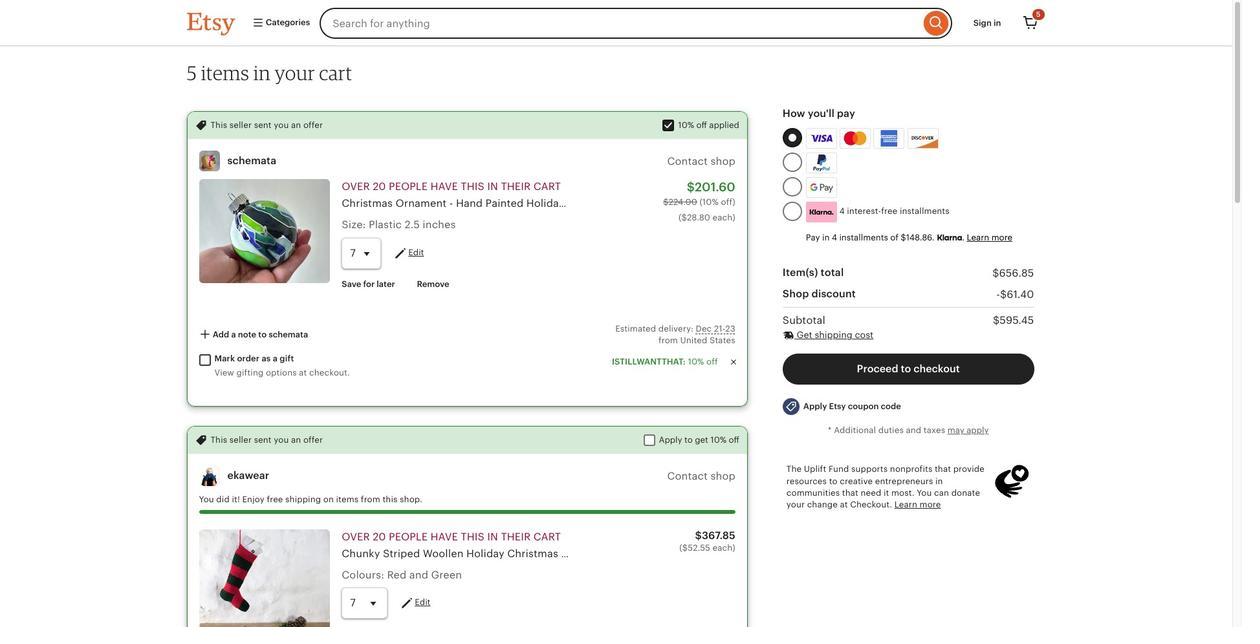Task type: locate. For each thing, give the bounding box(es) containing it.
each) inside $ 201.60 $ 224.00 (10% off) ( $ 28.80 each)
[[713, 213, 736, 223]]

0 vertical spatial free
[[882, 207, 898, 217]]

istillwantthat: 10% off
[[612, 357, 718, 367]]

their up chunky striped woollen holiday christmas stocking link
[[501, 532, 531, 543]]

you for ekawear
[[274, 436, 289, 446]]

discount
[[812, 289, 856, 300]]

to
[[258, 330, 267, 340], [901, 364, 912, 375], [685, 436, 693, 446], [830, 477, 838, 487]]

shipping right get at the bottom of the page
[[815, 330, 853, 341]]

colours:
[[342, 570, 385, 581]]

seller for ekawear
[[230, 436, 252, 446]]

paypal image
[[808, 155, 836, 172]]

edit down "colours: red and green"
[[415, 598, 431, 608]]

that down creative
[[843, 489, 859, 498]]

on
[[324, 495, 334, 505]]

0 horizontal spatial 5
[[187, 61, 197, 85]]

contact shop
[[668, 156, 736, 167], [668, 471, 736, 482]]

0 vertical spatial installments
[[900, 207, 950, 217]]

have for 201.60
[[431, 181, 458, 192]]

10%
[[679, 120, 695, 130], [688, 357, 705, 367], [711, 436, 727, 446]]

0 horizontal spatial and
[[410, 570, 429, 581]]

1 you from the top
[[274, 120, 289, 130]]

5 items in your cart
[[187, 61, 352, 85]]

1 vertical spatial holiday
[[467, 549, 505, 560]]

2 vertical spatial this
[[461, 532, 485, 543]]

seller up "schemata" 'link' in the left of the page
[[230, 120, 252, 130]]

each) down off)
[[713, 213, 736, 223]]

discover image
[[909, 131, 940, 150]]

$ 201.60 $ 224.00 (10% off) ( $ 28.80 each)
[[664, 181, 736, 223]]

an down 5 items in your cart
[[291, 120, 301, 130]]

5 inside banner
[[1037, 10, 1041, 18]]

in right sign in the top right of the page
[[994, 18, 1002, 28]]

1 vertical spatial each)
[[713, 544, 736, 553]]

1 horizontal spatial learn more button
[[967, 233, 1013, 243]]

1 horizontal spatial 5
[[1037, 10, 1041, 18]]

edit button for 201.60
[[393, 246, 424, 261]]

2 shop from the top
[[711, 471, 736, 482]]

to right proceed
[[901, 364, 912, 375]]

shop
[[783, 289, 810, 300]]

1 horizontal spatial that
[[935, 465, 952, 475]]

1 vertical spatial your
[[787, 500, 805, 510]]

1 vertical spatial edit button
[[400, 596, 431, 612]]

this left "shop."
[[383, 495, 398, 505]]

have inside over 20 people have this in their cart chunky striped woollen holiday christmas stocking
[[431, 532, 458, 543]]

in inside sign in button
[[994, 18, 1002, 28]]

to inside "the uplift fund supports nonprofits that provide resources to creative entrepreneurs in communities that need it most. you can donate your change at checkout."
[[830, 477, 838, 487]]

contact shop down get
[[668, 471, 736, 482]]

10% left 'applied'
[[679, 120, 695, 130]]

apply for apply to get 10% off
[[659, 436, 683, 446]]

to right note
[[258, 330, 267, 340]]

2 this seller sent you an offer from the top
[[211, 436, 323, 446]]

1 vertical spatial from
[[361, 495, 381, 505]]

1 this seller sent you an offer from the top
[[211, 120, 323, 130]]

1 offer from the top
[[304, 120, 323, 130]]

free right enjoy at bottom left
[[267, 495, 283, 505]]

ornament
[[396, 198, 447, 209]]

an up you did it! enjoy free shipping on items from this shop.
[[291, 436, 301, 446]]

shop down apply to get 10% off
[[711, 471, 736, 482]]

1 horizontal spatial christmas
[[508, 549, 559, 560]]

at right options
[[299, 368, 307, 378]]

0 vertical spatial contact shop
[[668, 156, 736, 167]]

free up of
[[882, 207, 898, 217]]

0 vertical spatial contact shop button
[[668, 156, 736, 167]]

visa image
[[811, 133, 833, 144]]

1 horizontal spatial from
[[659, 336, 678, 346]]

contact for istillwantthat:
[[668, 156, 708, 167]]

this
[[461, 181, 485, 192], [383, 495, 398, 505], [461, 532, 485, 543]]

contact shop button down get
[[668, 471, 736, 482]]

holiday right painted
[[527, 198, 565, 209]]

0 vertical spatial 5
[[1037, 10, 1041, 18]]

cart for 201.60
[[534, 181, 561, 192]]

0 horizontal spatial installments
[[840, 233, 889, 243]]

checkout
[[914, 364, 961, 375]]

schemata right schemata icon
[[228, 156, 277, 167]]

1 horizontal spatial 4
[[840, 207, 845, 217]]

2 over from the top
[[342, 532, 370, 543]]

have up ornament
[[431, 181, 458, 192]]

1 over from the top
[[342, 181, 370, 192]]

save for later button
[[332, 273, 405, 296]]

this seller sent you an offer up "schemata" 'link' in the left of the page
[[211, 120, 323, 130]]

1 vertical spatial and
[[410, 570, 429, 581]]

4 right pay in 4 installments icon
[[840, 207, 845, 217]]

this up the hand
[[461, 181, 485, 192]]

0 vertical spatial their
[[501, 181, 531, 192]]

google pay image
[[807, 178, 837, 198]]

1 vertical spatial a
[[273, 354, 278, 364]]

in up can
[[936, 477, 944, 487]]

this inside over 20 people have this in their cart chunky striped woollen holiday christmas stocking
[[461, 532, 485, 543]]

edit button down "colours: red and green"
[[400, 596, 431, 612]]

more down can
[[920, 500, 942, 510]]

0 vertical spatial 20
[[373, 181, 386, 192]]

( down 224.00
[[679, 213, 682, 223]]

in up chunky striped woollen holiday christmas stocking link
[[488, 532, 498, 543]]

5 for 5
[[1037, 10, 1041, 18]]

1 contact from the top
[[668, 156, 708, 167]]

4 right pay
[[832, 233, 838, 243]]

apply left get
[[659, 436, 683, 446]]

0 vertical spatial shop
[[711, 156, 736, 167]]

off right get
[[729, 436, 740, 446]]

banner
[[163, 0, 1070, 47]]

learn more button right .
[[967, 233, 1013, 243]]

checkout.
[[309, 368, 350, 378]]

0 vertical spatial and
[[907, 426, 922, 436]]

1 vertical spatial edit
[[415, 598, 431, 608]]

learn more button down most.
[[895, 500, 942, 512]]

and left taxes at bottom right
[[907, 426, 922, 436]]

holiday right woollen
[[467, 549, 505, 560]]

off
[[697, 120, 707, 130], [707, 357, 718, 367], [729, 436, 740, 446]]

0 vertical spatial contact
[[668, 156, 708, 167]]

a right add
[[231, 330, 236, 340]]

1 horizontal spatial items
[[336, 495, 359, 505]]

edit button
[[393, 246, 424, 261], [400, 596, 431, 612]]

1 their from the top
[[501, 181, 531, 192]]

( left 52.55
[[680, 544, 683, 553]]

people inside 'over 20 people have this in their cart christmas ornament - hand painted holiday decoration'
[[389, 181, 428, 192]]

over inside 'over 20 people have this in their cart christmas ornament - hand painted holiday decoration'
[[342, 181, 370, 192]]

nonprofits
[[891, 465, 933, 475]]

how you'll pay
[[783, 108, 856, 119]]

plastic
[[369, 220, 402, 231]]

how
[[783, 108, 806, 119]]

0 vertical spatial shipping
[[815, 330, 853, 341]]

that up can
[[935, 465, 952, 475]]

0 vertical spatial this
[[211, 120, 227, 130]]

to inside dropdown button
[[258, 330, 267, 340]]

2 an from the top
[[291, 436, 301, 446]]

1 vertical spatial over
[[342, 532, 370, 543]]

- $ 61.40
[[997, 289, 1035, 300]]

cart inside 'over 20 people have this in their cart christmas ornament - hand painted holiday decoration'
[[534, 181, 561, 192]]

None search field
[[320, 8, 953, 39]]

- left the hand
[[450, 198, 453, 209]]

may
[[948, 426, 965, 436]]

in up 'christmas ornament - hand painted holiday decoration' link
[[488, 181, 498, 192]]

have up woollen
[[431, 532, 458, 543]]

2 have from the top
[[431, 532, 458, 543]]

additional
[[835, 426, 877, 436]]

people up ornament
[[389, 181, 428, 192]]

their inside 'over 20 people have this in their cart christmas ornament - hand painted holiday decoration'
[[501, 181, 531, 192]]

christmas up 'size:'
[[342, 198, 393, 209]]

your
[[275, 61, 315, 85], [787, 500, 805, 510]]

banner containing categories
[[163, 0, 1070, 47]]

5
[[1037, 10, 1041, 18], [187, 61, 197, 85]]

1 sent from the top
[[254, 120, 272, 130]]

1 have from the top
[[431, 181, 458, 192]]

a
[[231, 330, 236, 340], [273, 354, 278, 364]]

1 people from the top
[[389, 181, 428, 192]]

0 vertical spatial you
[[274, 120, 289, 130]]

their inside over 20 people have this in their cart chunky striped woollen holiday christmas stocking
[[501, 532, 531, 543]]

an for ekawear
[[291, 436, 301, 446]]

each) inside '$ 367.85 ( $ 52.55 each)'
[[713, 544, 736, 553]]

shipping left on
[[286, 495, 321, 505]]

1 horizontal spatial installments
[[900, 207, 950, 217]]

shop up 201.60
[[711, 156, 736, 167]]

1 vertical spatial contact
[[668, 471, 708, 482]]

your inside "the uplift fund supports nonprofits that provide resources to creative entrepreneurs in communities that need it most. you can donate your change at checkout."
[[787, 500, 805, 510]]

2 their from the top
[[501, 532, 531, 543]]

0 vertical spatial edit
[[409, 248, 424, 258]]

this seller sent you an offer for schemata
[[211, 120, 323, 130]]

0 vertical spatial learn more button
[[967, 233, 1013, 243]]

cart inside over 20 people have this in their cart chunky striped woollen holiday christmas stocking
[[534, 532, 561, 543]]

apply inside apply etsy coupon code dropdown button
[[804, 402, 828, 412]]

4 interest-free installments
[[838, 207, 950, 217]]

an for schemata
[[291, 120, 301, 130]]

contact down apply to get 10% off
[[668, 471, 708, 482]]

you'll
[[808, 108, 835, 119]]

1 vertical spatial this seller sent you an offer
[[211, 436, 323, 446]]

this up schemata icon
[[211, 120, 227, 130]]

holiday inside over 20 people have this in their cart chunky striped woollen holiday christmas stocking
[[467, 549, 505, 560]]

0 vertical spatial edit button
[[393, 246, 424, 261]]

size: plastic 2.5 inches
[[342, 220, 456, 231]]

contact for $
[[668, 471, 708, 482]]

0 vertical spatial at
[[299, 368, 307, 378]]

their for 201.60
[[501, 181, 531, 192]]

10% down the united
[[688, 357, 705, 367]]

you left did on the left
[[199, 495, 214, 505]]

52.55
[[688, 544, 711, 553]]

over inside over 20 people have this in their cart chunky striped woollen holiday christmas stocking
[[342, 532, 370, 543]]

schemata up gift
[[269, 330, 308, 340]]

367.85
[[702, 531, 736, 542]]

shop
[[711, 156, 736, 167], [711, 471, 736, 482]]

0 vertical spatial -
[[450, 198, 453, 209]]

20 up plastic
[[373, 181, 386, 192]]

installments
[[900, 207, 950, 217], [840, 233, 889, 243]]

pay in 4 installments image
[[807, 202, 838, 223]]

have for 367.85
[[431, 532, 458, 543]]

each) down '367.85'
[[713, 544, 736, 553]]

contact shop button up 201.60
[[668, 156, 736, 167]]

a right as
[[273, 354, 278, 364]]

change
[[808, 500, 838, 510]]

over up 'size:'
[[342, 181, 370, 192]]

1 vertical spatial 4
[[832, 233, 838, 243]]

add a note to schemata button
[[189, 324, 318, 347]]

off down 'states'
[[707, 357, 718, 367]]

5 for 5 items in your cart
[[187, 61, 197, 85]]

this for 201.60
[[461, 181, 485, 192]]

1 vertical spatial -
[[997, 289, 1001, 300]]

1 vertical spatial shipping
[[286, 495, 321, 505]]

schemata image
[[199, 151, 220, 172]]

2 people from the top
[[389, 532, 428, 543]]

seller up ekawear
[[230, 436, 252, 446]]

1 vertical spatial seller
[[230, 436, 252, 446]]

1 vertical spatial shop
[[711, 471, 736, 482]]

this up chunky striped woollen holiday christmas stocking link
[[461, 532, 485, 543]]

1 shop from the top
[[711, 156, 736, 167]]

items
[[201, 61, 249, 85], [336, 495, 359, 505]]

add a note to schemata
[[211, 330, 308, 340]]

sent up the ekawear link
[[254, 436, 272, 446]]

1 vertical spatial christmas
[[508, 549, 559, 560]]

installments down interest-
[[840, 233, 889, 243]]

224.00
[[669, 197, 698, 207]]

people inside over 20 people have this in their cart chunky striped woollen holiday christmas stocking
[[389, 532, 428, 543]]

1 an from the top
[[291, 120, 301, 130]]

0 horizontal spatial at
[[299, 368, 307, 378]]

0 vertical spatial have
[[431, 181, 458, 192]]

0 vertical spatial holiday
[[527, 198, 565, 209]]

pay
[[807, 233, 821, 243]]

0 vertical spatial seller
[[230, 120, 252, 130]]

in
[[994, 18, 1002, 28], [254, 61, 271, 85], [488, 181, 498, 192], [823, 233, 830, 243], [936, 477, 944, 487], [488, 532, 498, 543]]

0 vertical spatial sent
[[254, 120, 272, 130]]

1 vertical spatial installments
[[840, 233, 889, 243]]

0 vertical spatial christmas
[[342, 198, 393, 209]]

(
[[679, 213, 682, 223], [680, 544, 683, 553]]

1 horizontal spatial learn
[[967, 233, 990, 243]]

this inside 'over 20 people have this in their cart christmas ornament - hand painted holiday decoration'
[[461, 181, 485, 192]]

at inside "the uplift fund supports nonprofits that provide resources to creative entrepreneurs in communities that need it most. you can donate your change at checkout."
[[841, 500, 848, 510]]

the uplift fund supports nonprofits that provide resources to creative entrepreneurs in communities that need it most. you can donate your change at checkout.
[[787, 465, 985, 510]]

5 link
[[1015, 8, 1046, 39]]

your down categories
[[275, 61, 315, 85]]

1 contact shop from the top
[[668, 156, 736, 167]]

this up ekawear icon
[[211, 436, 227, 446]]

green
[[431, 570, 462, 581]]

inches
[[423, 220, 456, 231]]

2 this from the top
[[211, 436, 227, 446]]

2 contact shop button from the top
[[668, 471, 736, 482]]

this seller sent you an offer up ekawear
[[211, 436, 323, 446]]

- left 61.40
[[997, 289, 1001, 300]]

4
[[840, 207, 845, 217], [832, 233, 838, 243]]

learn down most.
[[895, 500, 918, 510]]

1 vertical spatial apply
[[659, 436, 683, 446]]

2 contact from the top
[[668, 471, 708, 482]]

0 vertical spatial from
[[659, 336, 678, 346]]

1 vertical spatial 5
[[187, 61, 197, 85]]

2 each) from the top
[[713, 544, 736, 553]]

learn right .
[[967, 233, 990, 243]]

an
[[291, 120, 301, 130], [291, 436, 301, 446]]

off)
[[722, 197, 736, 207]]

have inside 'over 20 people have this in their cart christmas ornament - hand painted holiday decoration'
[[431, 181, 458, 192]]

1 vertical spatial you
[[274, 436, 289, 446]]

0 horizontal spatial christmas
[[342, 198, 393, 209]]

20 inside 'over 20 people have this in their cart christmas ornament - hand painted holiday decoration'
[[373, 181, 386, 192]]

off left 'applied'
[[697, 120, 707, 130]]

1 horizontal spatial more
[[992, 233, 1013, 243]]

20 up chunky
[[373, 532, 386, 543]]

edit down the '2.5'
[[409, 248, 424, 258]]

from left "shop."
[[361, 495, 381, 505]]

1 vertical spatial sent
[[254, 436, 272, 446]]

have
[[431, 181, 458, 192], [431, 532, 458, 543]]

2 contact shop from the top
[[668, 471, 736, 482]]

0 horizontal spatial from
[[361, 495, 381, 505]]

1 vertical spatial learn
[[895, 500, 918, 510]]

0 horizontal spatial free
[[267, 495, 283, 505]]

their up painted
[[501, 181, 531, 192]]

2 you from the top
[[274, 436, 289, 446]]

656.85
[[1000, 268, 1035, 279]]

installments up $148.86.
[[900, 207, 950, 217]]

edit button down the '2.5'
[[393, 246, 424, 261]]

1 vertical spatial people
[[389, 532, 428, 543]]

people up striped
[[389, 532, 428, 543]]

schemata inside dropdown button
[[269, 330, 308, 340]]

1 each) from the top
[[713, 213, 736, 223]]

apply etsy coupon code
[[804, 402, 902, 412]]

you did it! enjoy free shipping on items from this shop.
[[199, 495, 423, 505]]

stocking
[[562, 549, 606, 560]]

0 horizontal spatial more
[[920, 500, 942, 510]]

1 horizontal spatial at
[[841, 500, 848, 510]]

in inside over 20 people have this in their cart chunky striped woollen holiday christmas stocking
[[488, 532, 498, 543]]

apply
[[967, 426, 989, 436]]

0 vertical spatial people
[[389, 181, 428, 192]]

edit
[[409, 248, 424, 258], [415, 598, 431, 608]]

Search for anything text field
[[320, 8, 921, 39]]

0 horizontal spatial holiday
[[467, 549, 505, 560]]

0 horizontal spatial apply
[[659, 436, 683, 446]]

( inside $ 201.60 $ 224.00 (10% off) ( $ 28.80 each)
[[679, 213, 682, 223]]

1 vertical spatial that
[[843, 489, 859, 498]]

and right red
[[410, 570, 429, 581]]

christmas left stocking
[[508, 549, 559, 560]]

etsy
[[830, 402, 846, 412]]

0 vertical spatial each)
[[713, 213, 736, 223]]

categories button
[[242, 12, 316, 35]]

1 vertical spatial offer
[[304, 436, 323, 446]]

0 vertical spatial items
[[201, 61, 249, 85]]

$
[[687, 181, 695, 194], [664, 197, 669, 207], [682, 213, 688, 223], [993, 268, 1000, 279], [1001, 289, 1007, 300], [994, 315, 1000, 326], [696, 531, 702, 542], [683, 544, 688, 553]]

1 vertical spatial at
[[841, 500, 848, 510]]

more up '$ 656.85'
[[992, 233, 1013, 243]]

2 seller from the top
[[230, 436, 252, 446]]

your down communities
[[787, 500, 805, 510]]

to down fund
[[830, 477, 838, 487]]

0 vertical spatial this
[[461, 181, 485, 192]]

-
[[450, 198, 453, 209], [997, 289, 1001, 300]]

sent for ekawear
[[254, 436, 272, 446]]

1 horizontal spatial a
[[273, 354, 278, 364]]

1 vertical spatial items
[[336, 495, 359, 505]]

2 offer from the top
[[304, 436, 323, 446]]

10% right get
[[711, 436, 727, 446]]

categories
[[264, 18, 310, 27]]

- inside 'over 20 people have this in their cart christmas ornament - hand painted holiday decoration'
[[450, 198, 453, 209]]

that
[[935, 465, 952, 475], [843, 489, 859, 498]]

from inside estimated delivery: dec 21-23 from united states
[[659, 336, 678, 346]]

1 vertical spatial their
[[501, 532, 531, 543]]

2 20 from the top
[[373, 532, 386, 543]]

1 contact shop button from the top
[[668, 156, 736, 167]]

1 this from the top
[[211, 120, 227, 130]]

creative
[[840, 477, 873, 487]]

1 vertical spatial have
[[431, 532, 458, 543]]

sent up "schemata" 'link' in the left of the page
[[254, 120, 272, 130]]

1 20 from the top
[[373, 181, 386, 192]]

shop.
[[400, 495, 423, 505]]

0 vertical spatial (
[[679, 213, 682, 223]]

at right the change
[[841, 500, 848, 510]]

offer
[[304, 120, 323, 130], [304, 436, 323, 446]]

28.80
[[688, 213, 711, 223]]

uplift fund image
[[995, 464, 1031, 501]]

you
[[917, 489, 933, 498], [199, 495, 214, 505]]

1 vertical spatial contact shop button
[[668, 471, 736, 482]]

colours: red and green
[[342, 570, 462, 581]]

communities
[[787, 489, 840, 498]]

2 sent from the top
[[254, 436, 272, 446]]

you for schemata
[[274, 120, 289, 130]]

over up chunky
[[342, 532, 370, 543]]

contact shop button
[[668, 156, 736, 167], [668, 471, 736, 482]]

2 vertical spatial cart
[[534, 532, 561, 543]]

from down 'delivery:'
[[659, 336, 678, 346]]

learn more
[[895, 500, 942, 510]]

remove
[[417, 279, 450, 289]]

shop for $
[[711, 471, 736, 482]]

contact shop button for $
[[668, 471, 736, 482]]

christmas inside 'over 20 people have this in their cart christmas ornament - hand painted holiday decoration'
[[342, 198, 393, 209]]

apply left etsy
[[804, 402, 828, 412]]

0 horizontal spatial -
[[450, 198, 453, 209]]

contact up 201.60
[[668, 156, 708, 167]]

1 seller from the top
[[230, 120, 252, 130]]

you up learn more
[[917, 489, 933, 498]]

1 vertical spatial learn more button
[[895, 500, 942, 512]]

a inside dropdown button
[[231, 330, 236, 340]]

contact shop up 201.60
[[668, 156, 736, 167]]

20 inside over 20 people have this in their cart chunky striped woollen holiday christmas stocking
[[373, 532, 386, 543]]

0 horizontal spatial shipping
[[286, 495, 321, 505]]



Task type: vqa. For each thing, say whether or not it's contained in the screenshot.
right IDEAS
no



Task type: describe. For each thing, give the bounding box(es) containing it.
to left get
[[685, 436, 693, 446]]

this for ekawear
[[211, 436, 227, 446]]

contact shop for $
[[668, 471, 736, 482]]

over for 201.60
[[342, 181, 370, 192]]

apply for apply etsy coupon code
[[804, 402, 828, 412]]

in down categories button
[[254, 61, 271, 85]]

american express image
[[876, 130, 903, 147]]

christmas ornament - hand painted holiday decoration image
[[199, 180, 330, 284]]

0 vertical spatial off
[[697, 120, 707, 130]]

get
[[695, 436, 709, 446]]

painted
[[486, 198, 524, 209]]

people for 201.60
[[389, 181, 428, 192]]

holiday inside 'over 20 people have this in their cart christmas ornament - hand painted holiday decoration'
[[527, 198, 565, 209]]

0 vertical spatial that
[[935, 465, 952, 475]]

save for later
[[342, 279, 395, 289]]

estimated
[[616, 324, 657, 334]]

in inside 'over 20 people have this in their cart christmas ornament - hand painted holiday decoration'
[[488, 181, 498, 192]]

christmas inside over 20 people have this in their cart chunky striped woollen holiday christmas stocking
[[508, 549, 559, 560]]

0 vertical spatial 10%
[[679, 120, 695, 130]]

shipping inside button
[[815, 330, 853, 341]]

$ 656.85
[[993, 268, 1035, 279]]

fund
[[829, 465, 850, 475]]

none search field inside banner
[[320, 8, 953, 39]]

edit for 367.85
[[415, 598, 431, 608]]

supports
[[852, 465, 888, 475]]

subtotal
[[783, 315, 826, 326]]

can
[[935, 489, 950, 498]]

taxes
[[924, 426, 946, 436]]

seller for schemata
[[230, 120, 252, 130]]

over 20 people have this in their cart chunky striped woollen holiday christmas stocking
[[342, 532, 606, 560]]

installments for free
[[900, 207, 950, 217]]

donate
[[952, 489, 981, 498]]

chunky striped woollen holiday christmas stocking image
[[199, 530, 330, 628]]

2 vertical spatial off
[[729, 436, 740, 446]]

enjoy
[[242, 495, 265, 505]]

their for 367.85
[[501, 532, 531, 543]]

(10%
[[700, 197, 719, 207]]

chunky striped woollen holiday christmas stocking link
[[342, 549, 606, 560]]

1 vertical spatial free
[[267, 495, 283, 505]]

1 vertical spatial off
[[707, 357, 718, 367]]

later
[[377, 279, 395, 289]]

over 20 people have this in their cart christmas ornament - hand painted holiday decoration
[[342, 181, 624, 209]]

delivery:
[[659, 324, 694, 334]]

duties
[[879, 426, 904, 436]]

schemata link
[[228, 156, 277, 167]]

61.40
[[1007, 289, 1035, 300]]

get shipping cost
[[795, 330, 874, 341]]

provide
[[954, 465, 985, 475]]

0 vertical spatial 4
[[840, 207, 845, 217]]

remove button
[[408, 273, 459, 296]]

0 horizontal spatial that
[[843, 489, 859, 498]]

red
[[387, 570, 407, 581]]

pay in 4 installments of $148.86. klarna . learn more
[[807, 233, 1013, 243]]

note
[[238, 330, 256, 340]]

shop for istillwantthat:
[[711, 156, 736, 167]]

may apply button
[[948, 425, 989, 437]]

at inside "mark order as a gift view gifting options at checkout."
[[299, 368, 307, 378]]

ekawear image
[[199, 466, 220, 487]]

dec 21-23 link
[[696, 324, 736, 334]]

size:
[[342, 220, 366, 231]]

proceed to checkout button
[[783, 354, 1035, 385]]

0 horizontal spatial you
[[199, 495, 214, 505]]

you inside "the uplift fund supports nonprofits that provide resources to creative entrepreneurs in communities that need it most. you can donate your change at checkout."
[[917, 489, 933, 498]]

0 vertical spatial your
[[275, 61, 315, 85]]

edit for 201.60
[[409, 248, 424, 258]]

0 horizontal spatial learn more button
[[895, 500, 942, 512]]

striped
[[383, 549, 420, 560]]

edit button for 367.85
[[400, 596, 431, 612]]

to inside button
[[901, 364, 912, 375]]

20 for 367.85
[[373, 532, 386, 543]]

in right pay
[[823, 233, 830, 243]]

resources
[[787, 477, 827, 487]]

gift
[[280, 354, 294, 364]]

proceed to checkout
[[858, 364, 961, 375]]

apply etsy coupon code button
[[774, 393, 911, 422]]

did
[[216, 495, 230, 505]]

20 for 201.60
[[373, 181, 386, 192]]

offer for ekawear
[[304, 436, 323, 446]]

woollen
[[423, 549, 464, 560]]

applied
[[710, 120, 740, 130]]

21-
[[715, 324, 726, 334]]

a inside "mark order as a gift view gifting options at checkout."
[[273, 354, 278, 364]]

klarna
[[937, 233, 963, 243]]

christmas ornament - hand painted holiday decoration link
[[342, 198, 624, 209]]

item(s)
[[783, 267, 819, 278]]

entrepreneurs
[[876, 477, 934, 487]]

1 horizontal spatial -
[[997, 289, 1001, 300]]

10% off applied
[[679, 120, 740, 130]]

0 vertical spatial schemata
[[228, 156, 277, 167]]

installments for 4
[[840, 233, 889, 243]]

view
[[215, 368, 234, 378]]

proceed
[[858, 364, 899, 375]]

it
[[884, 489, 890, 498]]

contact shop button for istillwantthat:
[[668, 156, 736, 167]]

mark
[[215, 354, 235, 364]]

uplift
[[804, 465, 827, 475]]

most.
[[892, 489, 915, 498]]

istillwantthat:
[[612, 357, 686, 367]]

$ 595.45
[[994, 315, 1035, 326]]

1 vertical spatial 10%
[[688, 357, 705, 367]]

order
[[237, 354, 260, 364]]

checkout.
[[851, 500, 893, 510]]

code
[[881, 402, 902, 412]]

1 vertical spatial this
[[383, 495, 398, 505]]

this for 367.85
[[461, 532, 485, 543]]

contact shop for istillwantthat:
[[668, 156, 736, 167]]

.
[[963, 233, 965, 243]]

in inside "the uplift fund supports nonprofits that provide resources to creative entrepreneurs in communities that need it most. you can donate your change at checkout."
[[936, 477, 944, 487]]

1 horizontal spatial free
[[882, 207, 898, 217]]

estimated delivery: dec 21-23 from united states
[[616, 324, 736, 346]]

0 horizontal spatial learn
[[895, 500, 918, 510]]

chunky
[[342, 549, 380, 560]]

item(s) total
[[783, 267, 845, 278]]

0 horizontal spatial items
[[201, 61, 249, 85]]

interest-
[[848, 207, 882, 217]]

offer for schemata
[[304, 120, 323, 130]]

*
[[829, 426, 832, 436]]

people for 367.85
[[389, 532, 428, 543]]

add
[[213, 330, 229, 340]]

cart for 367.85
[[534, 532, 561, 543]]

0 vertical spatial learn
[[967, 233, 990, 243]]

this for schemata
[[211, 120, 227, 130]]

2 vertical spatial 10%
[[711, 436, 727, 446]]

ekawear link
[[228, 471, 270, 482]]

this seller sent you an offer for ekawear
[[211, 436, 323, 446]]

0 vertical spatial more
[[992, 233, 1013, 243]]

sent for schemata
[[254, 120, 272, 130]]

0 vertical spatial cart
[[319, 61, 352, 85]]

ekawear
[[228, 471, 270, 482]]

( inside '$ 367.85 ( $ 52.55 each)'
[[680, 544, 683, 553]]

for
[[363, 279, 375, 289]]

over for 367.85
[[342, 532, 370, 543]]

get shipping cost button
[[783, 330, 874, 342]]

gifting
[[237, 368, 264, 378]]

sign in button
[[964, 12, 1012, 35]]

cost
[[855, 330, 874, 341]]

the
[[787, 465, 802, 475]]

hand
[[456, 198, 483, 209]]

201.60
[[695, 181, 736, 194]]

mastercard image
[[842, 130, 869, 147]]

save
[[342, 279, 361, 289]]



